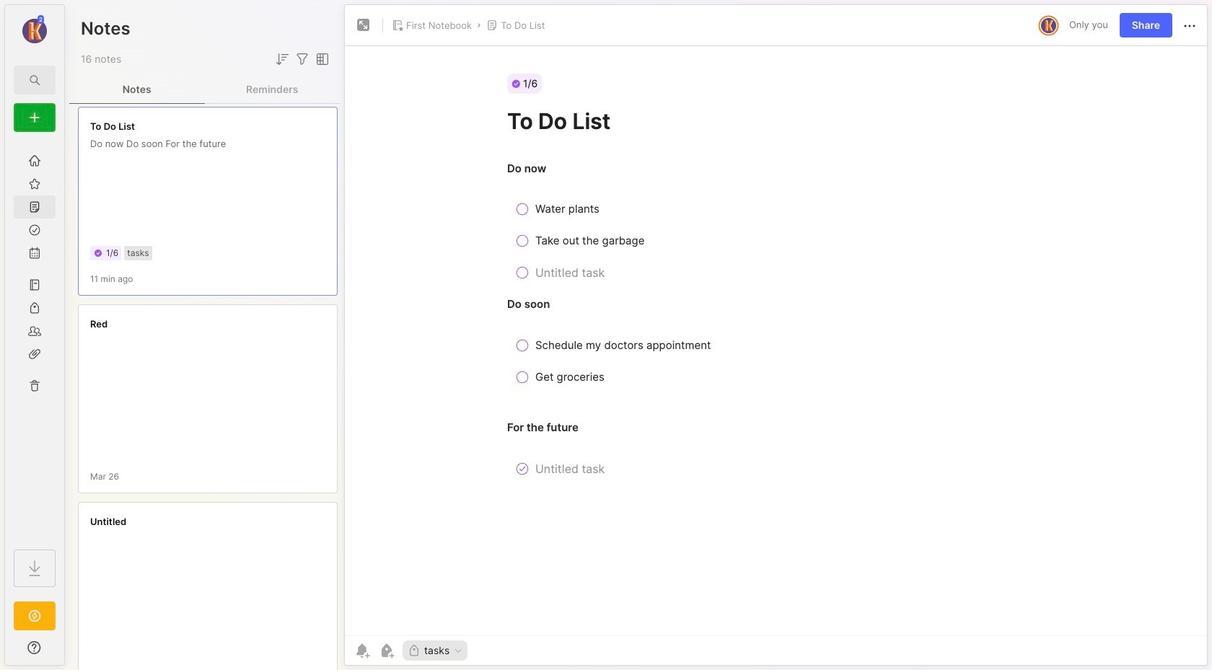 Task type: describe. For each thing, give the bounding box(es) containing it.
edit search image
[[26, 71, 43, 89]]

add tag image
[[378, 642, 396, 660]]

WHAT'S NEW field
[[5, 637, 64, 660]]

add filters image
[[294, 51, 311, 68]]

Sort options field
[[274, 51, 291, 68]]

add a reminder image
[[354, 642, 371, 660]]

Account field
[[5, 14, 64, 45]]

tasks Tag actions field
[[450, 646, 464, 656]]

expand note image
[[355, 17, 372, 34]]

main element
[[0, 0, 69, 670]]



Task type: vqa. For each thing, say whether or not it's contained in the screenshot.
"Add tag" icon
yes



Task type: locate. For each thing, give the bounding box(es) containing it.
tab list
[[69, 75, 340, 104]]

View options field
[[311, 51, 331, 68]]

home image
[[27, 154, 42, 168]]

click to expand image
[[63, 644, 74, 661]]

more actions image
[[1181, 17, 1199, 35]]

note window element
[[344, 4, 1208, 670]]

Add filters field
[[294, 51, 311, 68]]

kendall parks avatar image
[[1042, 18, 1057, 33]]

tree inside main element
[[5, 141, 64, 537]]

tree
[[5, 141, 64, 537]]

upgrade image
[[26, 608, 43, 625]]

Note Editor text field
[[345, 45, 1207, 636]]

More actions field
[[1181, 16, 1199, 35]]



